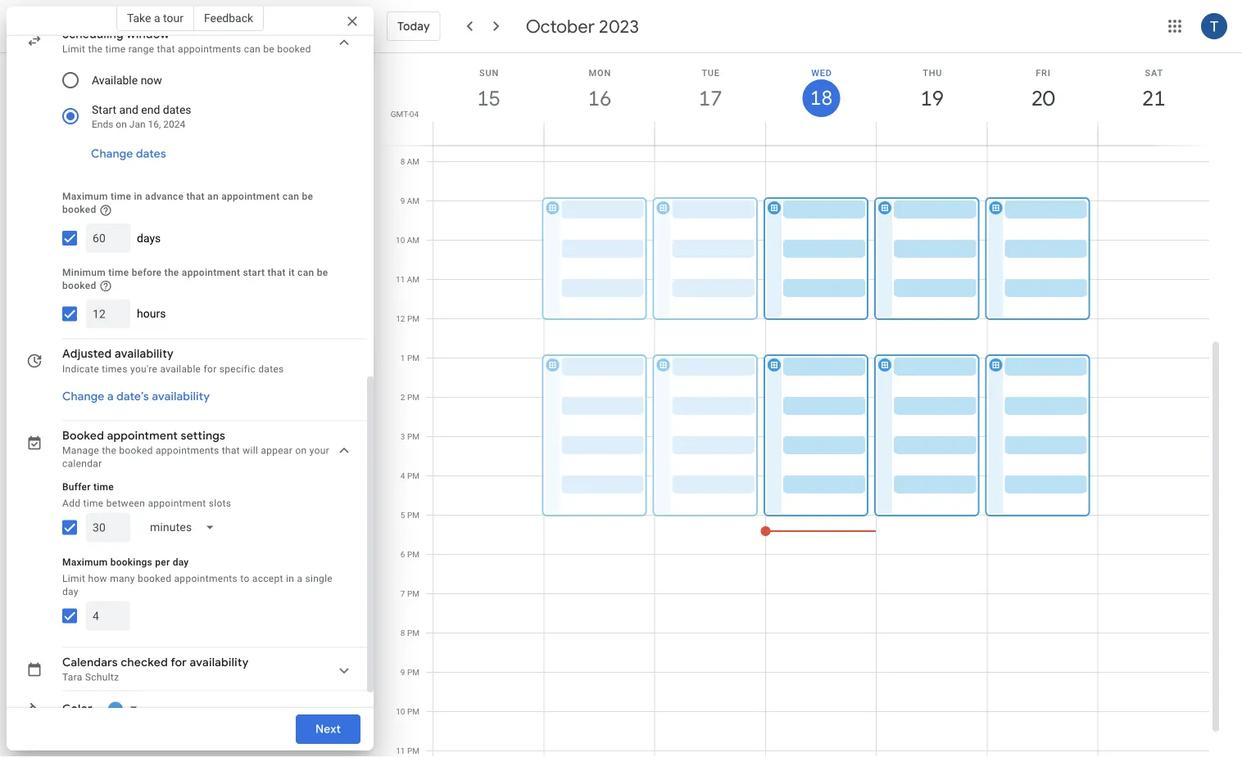 Task type: describe. For each thing, give the bounding box(es) containing it.
7 pm
[[401, 590, 420, 599]]

15
[[476, 85, 500, 112]]

pm for 6 pm
[[407, 550, 420, 560]]

11 for 11 am
[[396, 275, 405, 285]]

16 column header
[[543, 53, 655, 145]]

appear
[[261, 446, 293, 457]]

7
[[401, 590, 405, 599]]

appointment inside maximum time in advance that an appointment can be booked
[[221, 191, 280, 203]]

0 vertical spatial day
[[173, 557, 189, 569]]

am for 10 am
[[407, 236, 420, 245]]

minimum
[[62, 267, 106, 279]]

2
[[401, 393, 405, 403]]

2 pm
[[401, 393, 420, 403]]

tue 17
[[698, 68, 721, 112]]

days
[[137, 232, 161, 245]]

1
[[401, 354, 405, 363]]

17
[[698, 85, 721, 112]]

3
[[401, 432, 405, 442]]

limit inside maximum bookings per day limit how many booked appointments to accept in a single day
[[62, 574, 85, 585]]

10 for 10 pm
[[396, 708, 405, 717]]

pm for 11 pm
[[407, 747, 420, 757]]

availability inside adjusted availability indicate times you're available for specific dates
[[115, 348, 174, 362]]

option group containing available now
[[56, 63, 338, 135]]

gmt-
[[391, 109, 409, 119]]

friday, october 20 element
[[1024, 79, 1062, 117]]

20
[[1030, 85, 1054, 112]]

on inside start and end dates ends on jan 16, 2024
[[116, 119, 127, 131]]

for inside calendars checked for availability tara schultz
[[171, 656, 187, 671]]

a inside maximum bookings per day limit how many booked appointments to accept in a single day
[[297, 574, 303, 585]]

15 column header
[[433, 53, 544, 145]]

10 pm
[[396, 708, 420, 717]]

appointments inside scheduling window limit the time range that appointments can be booked
[[178, 44, 241, 55]]

time for minimum
[[108, 267, 129, 279]]

ends
[[92, 119, 113, 131]]

pm for 2 pm
[[407, 393, 420, 403]]

that inside 'minimum time before the appointment start that it can be booked'
[[268, 267, 286, 279]]

12
[[396, 314, 405, 324]]

18
[[809, 85, 832, 111]]

pm for 3 pm
[[407, 432, 420, 442]]

booked
[[62, 429, 104, 444]]

tuesday, october 17 element
[[692, 79, 729, 117]]

4 pm
[[401, 472, 420, 481]]

window
[[126, 27, 169, 42]]

start
[[243, 267, 265, 279]]

maximum bookings per day limit how many booked appointments to accept in a single day
[[62, 557, 333, 598]]

pm for 1 pm
[[407, 354, 420, 363]]

3 pm
[[401, 432, 420, 442]]

date's
[[116, 390, 149, 405]]

bookings
[[110, 557, 152, 569]]

start
[[92, 103, 116, 117]]

many
[[110, 574, 135, 585]]

12 pm
[[396, 314, 420, 324]]

fri
[[1036, 68, 1051, 78]]

sun
[[479, 68, 499, 78]]

color
[[62, 703, 93, 718]]

change for change a date's availability
[[62, 390, 104, 405]]

adjusted
[[62, 348, 112, 362]]

available
[[160, 364, 201, 375]]

booked inside 'minimum time before the appointment start that it can be booked'
[[62, 280, 96, 292]]

booked appointment settings manage the booked appointments that will appear on your calendar
[[62, 429, 329, 470]]

end
[[141, 103, 160, 117]]

single
[[305, 574, 333, 585]]

21 column header
[[1098, 53, 1209, 145]]

4
[[401, 472, 405, 481]]

available
[[92, 74, 138, 87]]

fri 20
[[1030, 68, 1054, 112]]

Minimum amount of hours before the start of the appointment that it can be booked number field
[[93, 300, 124, 330]]

change a date's availability
[[62, 390, 210, 405]]

maximum for maximum time in advance that an appointment can be booked
[[62, 191, 108, 203]]

adjusted availability indicate times you're available for specific dates
[[62, 348, 284, 375]]

11 for 11 pm
[[396, 747, 405, 757]]

wednesday, october 18, today element
[[803, 79, 840, 117]]

time inside scheduling window limit the time range that appointments can be booked
[[105, 44, 126, 55]]

that inside maximum time in advance that an appointment can be booked
[[186, 191, 205, 203]]

times
[[102, 364, 128, 375]]

saturday, october 21 element
[[1135, 79, 1173, 117]]

between
[[106, 498, 145, 510]]

monday, october 16 element
[[581, 79, 619, 117]]

9 pm
[[401, 668, 420, 678]]

that inside scheduling window limit the time range that appointments can be booked
[[157, 44, 175, 55]]

be for time
[[317, 267, 328, 279]]

wed 18
[[809, 68, 832, 111]]

19
[[919, 85, 943, 112]]

sat
[[1145, 68, 1163, 78]]

take
[[127, 11, 151, 25]]

in inside maximum time in advance that an appointment can be booked
[[134, 191, 142, 203]]

04
[[409, 109, 419, 119]]

am for 11 am
[[407, 275, 420, 285]]

now
[[141, 74, 162, 87]]

appointments inside booked appointment settings manage the booked appointments that will appear on your calendar
[[156, 446, 219, 457]]

dates inside adjusted availability indicate times you're available for specific dates
[[258, 364, 284, 375]]

pm for 9 pm
[[407, 668, 420, 678]]

specific
[[219, 364, 256, 375]]

tour
[[163, 11, 183, 25]]

can inside maximum time in advance that an appointment can be booked
[[283, 191, 299, 203]]

next
[[315, 723, 341, 737]]

a for change
[[107, 390, 114, 405]]

thursday, october 19 element
[[913, 79, 951, 117]]

9 am
[[400, 196, 420, 206]]

8 pm
[[401, 629, 420, 639]]

today
[[397, 19, 430, 34]]

manage
[[62, 446, 99, 457]]

change dates button
[[84, 135, 173, 174]]

advance
[[145, 191, 184, 203]]

you're
[[130, 364, 158, 375]]

grid containing 15
[[380, 53, 1222, 758]]

17 column header
[[654, 53, 766, 145]]

buffer
[[62, 482, 91, 493]]

6 pm
[[401, 550, 420, 560]]

sunday, october 15 element
[[470, 79, 508, 117]]

am for 9 am
[[407, 196, 420, 206]]

a for take
[[154, 11, 160, 25]]

sun 15
[[476, 68, 500, 112]]



Task type: vqa. For each thing, say whether or not it's contained in the screenshot.
Import
no



Task type: locate. For each thing, give the bounding box(es) containing it.
0 vertical spatial change
[[91, 147, 133, 162]]

1 vertical spatial the
[[164, 267, 179, 279]]

tara
[[62, 673, 82, 684]]

a left tour
[[154, 11, 160, 25]]

1 11 from the top
[[396, 275, 405, 285]]

1 horizontal spatial on
[[295, 446, 307, 457]]

9 up 10 pm
[[401, 668, 405, 678]]

10 am
[[396, 236, 420, 245]]

2 am from the top
[[407, 196, 420, 206]]

for
[[204, 364, 217, 375], [171, 656, 187, 671]]

0 vertical spatial maximum
[[62, 191, 108, 203]]

appointments down feedback
[[178, 44, 241, 55]]

8 for 8 pm
[[401, 629, 405, 639]]

booked inside scheduling window limit the time range that appointments can be booked
[[277, 44, 311, 55]]

thu
[[923, 68, 942, 78]]

11 am
[[396, 275, 420, 285]]

on inside booked appointment settings manage the booked appointments that will appear on your calendar
[[295, 446, 307, 457]]

5
[[401, 511, 405, 521]]

pm right 7
[[407, 590, 420, 599]]

change down ends
[[91, 147, 133, 162]]

availability inside calendars checked for availability tara schultz
[[190, 656, 249, 671]]

can
[[244, 44, 261, 55], [283, 191, 299, 203], [297, 267, 314, 279]]

pm for 8 pm
[[407, 629, 420, 639]]

appointment inside 'minimum time before the appointment start that it can be booked'
[[182, 267, 240, 279]]

october
[[526, 15, 595, 38]]

3 am from the top
[[407, 236, 420, 245]]

2 9 from the top
[[401, 668, 405, 678]]

appointment left start on the top of page
[[182, 267, 240, 279]]

take a tour
[[127, 11, 183, 25]]

time inside 'minimum time before the appointment start that it can be booked'
[[108, 267, 129, 279]]

calendar
[[62, 459, 102, 470]]

0 vertical spatial dates
[[163, 103, 191, 117]]

pm right 6
[[407, 550, 420, 560]]

dates inside 'button'
[[136, 147, 166, 162]]

dates inside start and end dates ends on jan 16, 2024
[[163, 103, 191, 117]]

0 vertical spatial on
[[116, 119, 127, 131]]

booked inside booked appointment settings manage the booked appointments that will appear on your calendar
[[119, 446, 153, 457]]

pm
[[407, 314, 420, 324], [407, 354, 420, 363], [407, 393, 420, 403], [407, 432, 420, 442], [407, 472, 420, 481], [407, 511, 420, 521], [407, 550, 420, 560], [407, 590, 420, 599], [407, 629, 420, 639], [407, 668, 420, 678], [407, 708, 420, 717], [407, 747, 420, 757]]

8 pm from the top
[[407, 590, 420, 599]]

1 limit from the top
[[62, 44, 85, 55]]

0 vertical spatial appointments
[[178, 44, 241, 55]]

the right manage
[[102, 446, 116, 457]]

slots
[[209, 498, 231, 510]]

pm right 5
[[407, 511, 420, 521]]

5 pm from the top
[[407, 472, 420, 481]]

be inside 'minimum time before the appointment start that it can be booked'
[[317, 267, 328, 279]]

limit down scheduling
[[62, 44, 85, 55]]

0 vertical spatial 10
[[396, 236, 405, 245]]

16
[[587, 85, 610, 112]]

the inside scheduling window limit the time range that appointments can be booked
[[88, 44, 103, 55]]

time right buffer
[[93, 482, 114, 493]]

change inside button
[[62, 390, 104, 405]]

0 horizontal spatial be
[[263, 44, 275, 55]]

the right the before
[[164, 267, 179, 279]]

pm for 4 pm
[[407, 472, 420, 481]]

9 for 9 pm
[[401, 668, 405, 678]]

sat 21
[[1141, 68, 1165, 112]]

maximum inside maximum bookings per day limit how many booked appointments to accept in a single day
[[62, 557, 108, 569]]

0 vertical spatial the
[[88, 44, 103, 55]]

2 pm from the top
[[407, 354, 420, 363]]

2 maximum from the top
[[62, 557, 108, 569]]

for right checked
[[171, 656, 187, 671]]

gmt-04
[[391, 109, 419, 119]]

3 pm from the top
[[407, 393, 420, 403]]

appointments down settings
[[156, 446, 219, 457]]

settings
[[181, 429, 225, 444]]

limit left 'how'
[[62, 574, 85, 585]]

1 vertical spatial appointments
[[156, 446, 219, 457]]

pm down 9 pm
[[407, 708, 420, 717]]

the inside 'minimum time before the appointment start that it can be booked'
[[164, 267, 179, 279]]

calendars checked for availability tara schultz
[[62, 656, 249, 684]]

Maximum days in advance that an appointment can be booked number field
[[93, 224, 124, 253]]

tue
[[702, 68, 720, 78]]

0 vertical spatial in
[[134, 191, 142, 203]]

21
[[1141, 85, 1165, 112]]

1 10 from the top
[[396, 236, 405, 245]]

schultz
[[85, 673, 119, 684]]

time for maximum
[[111, 191, 131, 203]]

2 vertical spatial a
[[297, 574, 303, 585]]

pm for 10 pm
[[407, 708, 420, 717]]

1 vertical spatial be
[[302, 191, 313, 203]]

in inside maximum bookings per day limit how many booked appointments to accept in a single day
[[286, 574, 294, 585]]

pm right 1
[[407, 354, 420, 363]]

appointment down change a date's availability
[[107, 429, 178, 444]]

can for window
[[244, 44, 261, 55]]

appointment left "slots"
[[148, 498, 206, 510]]

16,
[[148, 119, 161, 131]]

1 horizontal spatial in
[[286, 574, 294, 585]]

next button
[[296, 710, 361, 750]]

change dates
[[91, 147, 166, 162]]

2 vertical spatial can
[[297, 267, 314, 279]]

calendars
[[62, 656, 118, 671]]

appointments left to
[[174, 574, 238, 585]]

add
[[62, 498, 81, 510]]

10 for 10 am
[[396, 236, 405, 245]]

0 vertical spatial 11
[[396, 275, 405, 285]]

be for window
[[263, 44, 275, 55]]

and
[[119, 103, 138, 117]]

2 vertical spatial appointments
[[174, 574, 238, 585]]

appointment inside buffer time add time between appointment slots
[[148, 498, 206, 510]]

a left single
[[297, 574, 303, 585]]

1 8 from the top
[[400, 157, 405, 167]]

pm down 10 pm
[[407, 747, 420, 757]]

1 horizontal spatial a
[[154, 11, 160, 25]]

11 up 12 on the left top of the page
[[396, 275, 405, 285]]

1 horizontal spatial be
[[302, 191, 313, 203]]

pm down the 7 pm
[[407, 629, 420, 639]]

a left date's
[[107, 390, 114, 405]]

that left an
[[186, 191, 205, 203]]

1 pm from the top
[[407, 314, 420, 324]]

booked inside maximum bookings per day limit how many booked appointments to accept in a single day
[[138, 574, 171, 585]]

pm right 12 on the left top of the page
[[407, 314, 420, 324]]

1 horizontal spatial day
[[173, 557, 189, 569]]

maximum time in advance that an appointment can be booked
[[62, 191, 313, 216]]

0 vertical spatial 8
[[400, 157, 405, 167]]

Maximum bookings per day number field
[[93, 602, 124, 632]]

dates down 16,
[[136, 147, 166, 162]]

am down 9 am
[[407, 236, 420, 245]]

0 vertical spatial 9
[[400, 196, 405, 206]]

0 horizontal spatial for
[[171, 656, 187, 671]]

8 down 7
[[401, 629, 405, 639]]

time left range
[[105, 44, 126, 55]]

2 8 from the top
[[401, 629, 405, 639]]

4 pm from the top
[[407, 432, 420, 442]]

grid
[[380, 53, 1222, 758]]

11 pm from the top
[[407, 708, 420, 717]]

time right add
[[83, 498, 104, 510]]

0 horizontal spatial on
[[116, 119, 127, 131]]

1 pm
[[401, 354, 420, 363]]

appointment inside booked appointment settings manage the booked appointments that will appear on your calendar
[[107, 429, 178, 444]]

maximum for maximum bookings per day limit how many booked appointments to accept in a single day
[[62, 557, 108, 569]]

pm right 4
[[407, 472, 420, 481]]

10 up 11 pm on the left
[[396, 708, 405, 717]]

8 for 8 am
[[400, 157, 405, 167]]

2 vertical spatial dates
[[258, 364, 284, 375]]

availability for for
[[190, 656, 249, 671]]

the for window
[[88, 44, 103, 55]]

2 vertical spatial be
[[317, 267, 328, 279]]

0 vertical spatial limit
[[62, 44, 85, 55]]

9 up 10 am
[[400, 196, 405, 206]]

appointments inside maximum bookings per day limit how many booked appointments to accept in a single day
[[174, 574, 238, 585]]

4 am from the top
[[407, 275, 420, 285]]

1 horizontal spatial for
[[204, 364, 217, 375]]

2 10 from the top
[[396, 708, 405, 717]]

today button
[[387, 7, 441, 46]]

1 vertical spatial limit
[[62, 574, 85, 585]]

limit inside scheduling window limit the time range that appointments can be booked
[[62, 44, 85, 55]]

1 vertical spatial a
[[107, 390, 114, 405]]

1 vertical spatial maximum
[[62, 557, 108, 569]]

can right it
[[297, 267, 314, 279]]

that inside booked appointment settings manage the booked appointments that will appear on your calendar
[[222, 446, 240, 457]]

am up 9 am
[[407, 157, 420, 167]]

2 vertical spatial the
[[102, 446, 116, 457]]

can up it
[[283, 191, 299, 203]]

0 horizontal spatial day
[[62, 587, 78, 598]]

range
[[128, 44, 154, 55]]

pm for 5 pm
[[407, 511, 420, 521]]

None field
[[137, 514, 228, 543]]

how
[[88, 574, 107, 585]]

before
[[132, 267, 162, 279]]

be inside maximum time in advance that an appointment can be booked
[[302, 191, 313, 203]]

dates
[[163, 103, 191, 117], [136, 147, 166, 162], [258, 364, 284, 375]]

maximum up 'how'
[[62, 557, 108, 569]]

pm for 7 pm
[[407, 590, 420, 599]]

change inside 'button'
[[91, 147, 133, 162]]

appointment right an
[[221, 191, 280, 203]]

booked
[[277, 44, 311, 55], [62, 204, 96, 216], [62, 280, 96, 292], [119, 446, 153, 457], [138, 574, 171, 585]]

maximum
[[62, 191, 108, 203], [62, 557, 108, 569]]

a
[[154, 11, 160, 25], [107, 390, 114, 405], [297, 574, 303, 585]]

9 for 9 am
[[400, 196, 405, 206]]

2 horizontal spatial be
[[317, 267, 328, 279]]

19 column header
[[876, 53, 988, 145]]

day
[[173, 557, 189, 569], [62, 587, 78, 598]]

20 column header
[[987, 53, 1099, 145]]

can inside scheduling window limit the time range that appointments can be booked
[[244, 44, 261, 55]]

11 pm
[[396, 747, 420, 757]]

0 vertical spatial can
[[244, 44, 261, 55]]

take a tour button
[[116, 5, 194, 31]]

scheduling window limit the time range that appointments can be booked
[[62, 27, 311, 55]]

12 pm from the top
[[407, 747, 420, 757]]

10 up the 11 am
[[396, 236, 405, 245]]

0 horizontal spatial in
[[134, 191, 142, 203]]

1 vertical spatial 9
[[401, 668, 405, 678]]

am up 12 pm
[[407, 275, 420, 285]]

0 vertical spatial availability
[[115, 348, 174, 362]]

day up calendars
[[62, 587, 78, 598]]

time for buffer
[[93, 482, 114, 493]]

on left your
[[295, 446, 307, 457]]

2023
[[599, 15, 639, 38]]

2 11 from the top
[[396, 747, 405, 757]]

0 vertical spatial be
[[263, 44, 275, 55]]

availability inside button
[[152, 390, 210, 405]]

calendar color, event color image
[[106, 696, 142, 725]]

on left jan
[[116, 119, 127, 131]]

1 vertical spatial day
[[62, 587, 78, 598]]

an
[[207, 191, 219, 203]]

for inside adjusted availability indicate times you're available for specific dates
[[204, 364, 217, 375]]

0 vertical spatial for
[[204, 364, 217, 375]]

5 pm
[[401, 511, 420, 521]]

1 maximum from the top
[[62, 191, 108, 203]]

maximum inside maximum time in advance that an appointment can be booked
[[62, 191, 108, 203]]

available now
[[92, 74, 162, 87]]

change a date's availability button
[[56, 383, 216, 412]]

18 column header
[[765, 53, 877, 145]]

can down the feedback button at the top of page
[[244, 44, 261, 55]]

it
[[289, 267, 295, 279]]

that down window
[[157, 44, 175, 55]]

8 up 9 am
[[400, 157, 405, 167]]

that left the will
[[222, 446, 240, 457]]

change for change dates
[[91, 147, 133, 162]]

time inside maximum time in advance that an appointment can be booked
[[111, 191, 131, 203]]

9 pm from the top
[[407, 629, 420, 639]]

1 vertical spatial dates
[[136, 147, 166, 162]]

change down indicate in the top left of the page
[[62, 390, 104, 405]]

the
[[88, 44, 103, 55], [164, 267, 179, 279], [102, 446, 116, 457]]

buffer time add time between appointment slots
[[62, 482, 231, 510]]

pm right 2
[[407, 393, 420, 403]]

the down scheduling
[[88, 44, 103, 55]]

1 vertical spatial can
[[283, 191, 299, 203]]

pm for 12 pm
[[407, 314, 420, 324]]

2 vertical spatial availability
[[190, 656, 249, 671]]

1 vertical spatial on
[[295, 446, 307, 457]]

pm right 3
[[407, 432, 420, 442]]

1 vertical spatial for
[[171, 656, 187, 671]]

start and end dates ends on jan 16, 2024
[[92, 103, 191, 131]]

0 horizontal spatial a
[[107, 390, 114, 405]]

in
[[134, 191, 142, 203], [286, 574, 294, 585]]

11
[[396, 275, 405, 285], [396, 747, 405, 757]]

appointment
[[221, 191, 280, 203], [182, 267, 240, 279], [107, 429, 178, 444], [148, 498, 206, 510]]

dates up 2024
[[163, 103, 191, 117]]

to
[[240, 574, 250, 585]]

Buffer time number field
[[93, 514, 124, 543]]

2 limit from the top
[[62, 574, 85, 585]]

1 vertical spatial change
[[62, 390, 104, 405]]

pm down 8 pm at the left of page
[[407, 668, 420, 678]]

will
[[243, 446, 258, 457]]

8 am
[[400, 157, 420, 167]]

1 vertical spatial availability
[[152, 390, 210, 405]]

limit
[[62, 44, 85, 55], [62, 574, 85, 585]]

mon 16
[[587, 68, 611, 112]]

wed
[[811, 68, 832, 78]]

11 down 10 pm
[[396, 747, 405, 757]]

the inside booked appointment settings manage the booked appointments that will appear on your calendar
[[102, 446, 116, 457]]

can inside 'minimum time before the appointment start that it can be booked'
[[297, 267, 314, 279]]

dates right specific
[[258, 364, 284, 375]]

0 vertical spatial a
[[154, 11, 160, 25]]

checked
[[121, 656, 168, 671]]

10 pm from the top
[[407, 668, 420, 678]]

accept
[[252, 574, 283, 585]]

1 am from the top
[[407, 157, 420, 167]]

time left the before
[[108, 267, 129, 279]]

availability for date's
[[152, 390, 210, 405]]

hours
[[137, 308, 166, 321]]

1 vertical spatial 10
[[396, 708, 405, 717]]

availability right checked
[[190, 656, 249, 671]]

that
[[157, 44, 175, 55], [186, 191, 205, 203], [268, 267, 286, 279], [222, 446, 240, 457]]

in right accept
[[286, 574, 294, 585]]

the for time
[[164, 267, 179, 279]]

time down change dates
[[111, 191, 131, 203]]

day right per
[[173, 557, 189, 569]]

per
[[155, 557, 170, 569]]

2 horizontal spatial a
[[297, 574, 303, 585]]

7 pm from the top
[[407, 550, 420, 560]]

option group
[[56, 63, 338, 135]]

am for 8 am
[[407, 157, 420, 167]]

6 pm from the top
[[407, 511, 420, 521]]

be inside scheduling window limit the time range that appointments can be booked
[[263, 44, 275, 55]]

maximum up maximum days in advance that an appointment can be booked number field at the left top of the page
[[62, 191, 108, 203]]

can for time
[[297, 267, 314, 279]]

scheduling
[[62, 27, 124, 42]]

1 9 from the top
[[400, 196, 405, 206]]

october 2023
[[526, 15, 639, 38]]

availability up you're
[[115, 348, 174, 362]]

1 vertical spatial 11
[[396, 747, 405, 757]]

in left advance
[[134, 191, 142, 203]]

1 vertical spatial in
[[286, 574, 294, 585]]

for left specific
[[204, 364, 217, 375]]

am down "8 am"
[[407, 196, 420, 206]]

time
[[105, 44, 126, 55], [111, 191, 131, 203], [108, 267, 129, 279], [93, 482, 114, 493], [83, 498, 104, 510]]

9
[[400, 196, 405, 206], [401, 668, 405, 678]]

that left it
[[268, 267, 286, 279]]

thu 19
[[919, 68, 943, 112]]

1 vertical spatial 8
[[401, 629, 405, 639]]

feedback button
[[194, 5, 264, 31]]

minimum time before the appointment start that it can be booked
[[62, 267, 328, 292]]

indicate
[[62, 364, 99, 375]]

6
[[401, 550, 405, 560]]

booked inside maximum time in advance that an appointment can be booked
[[62, 204, 96, 216]]

availability down available
[[152, 390, 210, 405]]



